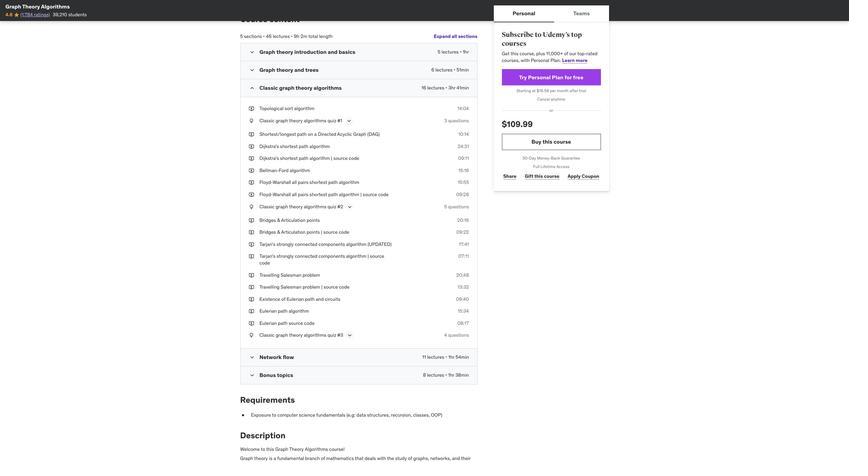 Task type: describe. For each thing, give the bounding box(es) containing it.
09:11
[[458, 155, 469, 161]]

xsmall image for dijkstra's shortest path algorithm
[[249, 143, 254, 150]]

path up dijkstra's shortest path algorithm | source code at top left
[[299, 143, 309, 149]]

data
[[357, 413, 366, 419]]

share
[[504, 173, 517, 179]]

try personal plan for free link
[[502, 69, 601, 86]]

xsmall image for topological sort algorithm
[[249, 106, 254, 112]]

6 xsmall image from the top
[[249, 204, 254, 210]]

strongly for tarjan's strongly connected components algorithm | source code
[[277, 253, 294, 260]]

0 vertical spatial algorithms
[[41, 3, 70, 10]]

science
[[299, 413, 315, 419]]

path up #2
[[328, 192, 338, 198]]

sections inside dropdown button
[[458, 33, 478, 39]]

bridges for bridges & articulation points | source code
[[260, 229, 276, 235]]

of right study
[[408, 456, 412, 462]]

graph theory algorithms
[[5, 3, 70, 10]]

• left 46
[[263, 33, 265, 39]]

5 for 5 lectures • 1hr
[[438, 49, 441, 55]]

4.6
[[5, 12, 13, 18]]

small image for graph theory introduction and basics
[[249, 49, 256, 56]]

3 questions
[[445, 118, 469, 124]]

• for network flow
[[446, 355, 447, 361]]

tarjan's for tarjan's strongly connected components algorithm | source code
[[260, 253, 276, 260]]

0 vertical spatial theory
[[22, 3, 40, 10]]

0 horizontal spatial is
[[269, 456, 273, 462]]

& for bridges & articulation points
[[277, 217, 280, 223]]

show lecture description image
[[346, 118, 353, 124]]

lectures for classic graph theory algorithms
[[428, 85, 445, 91]]

eulerian for eulerian path source code
[[260, 320, 277, 327]]

path down travelling salesman problem | source code at the left bottom of the page
[[305, 296, 315, 302]]

basics
[[339, 49, 356, 55]]

1hr for network flow
[[449, 355, 455, 361]]

connected for tarjan's strongly connected components algorithm | source code
[[295, 253, 318, 260]]

source inside tarjan's strongly connected components algorithm | source code
[[370, 253, 384, 260]]

expand all sections
[[434, 33, 478, 39]]

requirements
[[240, 395, 295, 406]]

tab list containing personal
[[494, 5, 609, 22]]

floyd-warshall all pairs shortest path algorithm | source code
[[260, 192, 389, 198]]

$16.58
[[537, 88, 549, 93]]

5 sections • 46 lectures • 9h 2m total length
[[240, 33, 333, 39]]

lectures for graph theory and trees
[[436, 67, 453, 73]]

path left on
[[297, 131, 307, 137]]

1hr for graph theory introduction and basics
[[463, 49, 469, 55]]

deals
[[365, 456, 376, 462]]

skills
[[436, 463, 447, 463]]

and left the basics
[[328, 49, 338, 55]]

graph for classic graph theory algorithms quiz #3
[[276, 333, 288, 339]]

code inside tarjan's strongly connected components algorithm | source code
[[260, 260, 270, 266]]

travelling salesman problem
[[260, 272, 320, 278]]

(e.g:
[[347, 413, 356, 419]]

3hr
[[449, 85, 456, 91]]

tarjan's strongly connected components algorithm | source code
[[260, 253, 384, 266]]

dijkstra's shortest path algorithm
[[260, 143, 330, 149]]

course!
[[329, 447, 345, 453]]

necessary
[[413, 463, 435, 463]]

show lecture description image for #3
[[347, 333, 354, 339]]

course inside the welcome to this graph theory algorithms course! graph theory is a fundamental branch of mathematics that deals with the study of graphs, networks, and their applications in real-world scenarios. this course is designed to equip you with the necessary skills an
[[327, 463, 342, 463]]

warshall for floyd-warshall all pairs shortest path algorithm
[[273, 180, 291, 186]]

subscribe
[[502, 31, 534, 39]]

top-
[[578, 51, 587, 57]]

4 questions
[[445, 333, 469, 339]]

shortest down floyd-warshall all pairs shortest path algorithm
[[310, 192, 327, 198]]

5 for 5 questions
[[445, 204, 447, 210]]

54min
[[456, 355, 469, 361]]

to for subscribe
[[535, 31, 542, 39]]

path up eulerian path source code
[[278, 308, 288, 314]]

buy
[[532, 138, 542, 145]]

course
[[240, 14, 268, 24]]

cancel
[[538, 97, 550, 102]]

of up this
[[321, 456, 325, 462]]

students
[[68, 12, 87, 18]]

theory inside the welcome to this graph theory algorithms course! graph theory is a fundamental branch of mathematics that deals with the study of graphs, networks, and their applications in real-world scenarios. this course is designed to equip you with the necessary skills an
[[289, 447, 304, 453]]

algorithms for classic graph theory algorithms quiz #2
[[304, 204, 327, 210]]

connected for tarjan's strongly connected components algorithm (updated)
[[295, 241, 318, 247]]

quiz for #2
[[328, 204, 337, 210]]

• for bonus topics
[[446, 373, 447, 379]]

classic for classic graph theory algorithms quiz #2
[[260, 204, 275, 210]]

9h 2m
[[294, 33, 308, 39]]

lectures for bonus topics
[[427, 373, 444, 379]]

xsmall image for shortest/longest path on a directed acyclic graph (dag)
[[249, 131, 254, 138]]

1 sections from the left
[[244, 33, 262, 39]]

2 vertical spatial personal
[[528, 74, 551, 81]]

recursion,
[[391, 413, 412, 419]]

this right gift
[[535, 173, 543, 179]]

11
[[423, 355, 426, 361]]

xsmall image for bridges & articulation points
[[249, 217, 254, 224]]

theory inside the welcome to this graph theory algorithms course! graph theory is a fundamental branch of mathematics that deals with the study of graphs, networks, and their applications in real-world scenarios. this course is designed to equip you with the necessary skills an
[[254, 456, 268, 462]]

problem for travelling salesman problem | source code
[[303, 284, 320, 290]]

real-
[[272, 463, 282, 463]]

graph for classic graph theory algorithms quiz #1
[[276, 118, 288, 124]]

apply
[[568, 173, 581, 179]]

graph for classic graph theory algorithms
[[279, 85, 295, 91]]

welcome
[[240, 447, 260, 453]]

coupon
[[582, 173, 600, 179]]

theory down the sort
[[289, 118, 303, 124]]

travelling for travelling salesman problem
[[260, 272, 280, 278]]

• left 9h 2m
[[291, 33, 293, 39]]

20:16
[[458, 217, 469, 223]]

theory down 5 sections • 46 lectures • 9h 2m total length
[[277, 49, 293, 55]]

• for classic graph theory algorithms
[[446, 85, 448, 91]]

in
[[267, 463, 271, 463]]

computer
[[278, 413, 298, 419]]

guarantee
[[561, 156, 581, 161]]

mathematics
[[326, 456, 354, 462]]

path down the eulerian path algorithm
[[278, 320, 288, 327]]

07:11
[[459, 253, 469, 260]]

show lecture description image for #2
[[347, 204, 354, 210]]

questions for 3 questions
[[448, 118, 469, 124]]

xsmall image for dijkstra's shortest path algorithm | source code
[[249, 155, 254, 162]]

lectures for network flow
[[427, 355, 445, 361]]

designed
[[347, 463, 367, 463]]

51min
[[457, 67, 469, 73]]

personal inside get this course, plus 11,000+ of our top-rated courses, with personal plan.
[[531, 57, 550, 63]]

15:34
[[458, 308, 469, 314]]

small image for network flow
[[249, 355, 256, 361]]

questions for 5 questions
[[448, 204, 469, 210]]

39,210 students
[[53, 12, 87, 18]]

salesman for travelling salesman problem | source code
[[281, 284, 302, 290]]

bellman-
[[260, 167, 279, 174]]

course inside $109.99 buy this course
[[554, 138, 571, 145]]

udemy's
[[543, 31, 570, 39]]

• for graph theory introduction and basics
[[460, 49, 462, 55]]

more
[[576, 57, 588, 63]]

floyd-warshall all pairs shortest path algorithm
[[260, 180, 359, 186]]

our
[[570, 51, 577, 57]]

4
[[445, 333, 447, 339]]

buy this course button
[[502, 134, 601, 150]]

apply coupon
[[568, 173, 600, 179]]

theory up bridges & articulation points
[[289, 204, 303, 210]]

scenarios.
[[295, 463, 316, 463]]

to for exposure
[[272, 413, 276, 419]]

and inside the welcome to this graph theory algorithms course! graph theory is a fundamental branch of mathematics that deals with the study of graphs, networks, and their applications in real-world scenarios. this course is designed to equip you with the necessary skills an
[[452, 456, 460, 462]]

plan.
[[551, 57, 561, 63]]

points for bridges & articulation points
[[307, 217, 320, 223]]

courses,
[[502, 57, 520, 63]]

fundamental
[[277, 456, 304, 462]]

classic graph theory algorithms quiz #1
[[260, 118, 342, 124]]

learn
[[563, 57, 575, 63]]

8 lectures • 1hr 38min
[[423, 373, 469, 379]]

shortest up bellman-ford algorithm
[[280, 155, 298, 161]]

graph theory introduction and basics
[[260, 49, 356, 55]]

length
[[319, 33, 333, 39]]

components for |
[[319, 253, 345, 260]]

personal button
[[494, 5, 555, 22]]

#1
[[338, 118, 342, 124]]

tarjan's strongly connected components algorithm (updated)
[[260, 241, 392, 247]]

classic for classic graph theory algorithms
[[260, 85, 278, 91]]

15:16
[[459, 167, 469, 174]]

all inside expand all sections dropdown button
[[452, 33, 457, 39]]

14:04
[[458, 106, 469, 112]]

#3
[[338, 333, 343, 339]]

bridges for bridges & articulation points
[[260, 217, 276, 223]]

shortest/longest
[[260, 131, 296, 137]]

2 vertical spatial with
[[395, 463, 404, 463]]

to down deals
[[368, 463, 372, 463]]

structures,
[[367, 413, 390, 419]]

existence of eulerian path and circuits
[[260, 296, 341, 302]]

0 vertical spatial a
[[315, 131, 317, 137]]

09:40
[[456, 296, 469, 302]]

courses
[[502, 39, 527, 48]]

directed
[[318, 131, 336, 137]]

algorithm inside tarjan's strongly connected components algorithm | source code
[[346, 253, 367, 260]]

branch
[[305, 456, 320, 462]]

1 horizontal spatial is
[[343, 463, 346, 463]]



Task type: locate. For each thing, give the bounding box(es) containing it.
articulation down bridges & articulation points
[[281, 229, 306, 235]]

1 vertical spatial problem
[[303, 284, 320, 290]]

graph up bridges & articulation points
[[276, 204, 288, 210]]

1 & from the top
[[277, 217, 280, 223]]

of
[[564, 51, 569, 57], [281, 296, 286, 302], [321, 456, 325, 462], [408, 456, 412, 462]]

1 vertical spatial travelling
[[260, 284, 280, 290]]

this up courses,
[[511, 51, 519, 57]]

personal down plus
[[531, 57, 550, 63]]

show lecture description image right #2
[[347, 204, 354, 210]]

on
[[308, 131, 313, 137]]

1 vertical spatial points
[[307, 229, 320, 235]]

xsmall image
[[249, 118, 254, 124], [249, 143, 254, 150], [249, 167, 254, 174], [249, 229, 254, 236], [249, 284, 254, 291], [249, 296, 254, 303], [249, 320, 254, 327], [249, 333, 254, 339], [240, 413, 246, 419]]

10:14
[[459, 131, 469, 137]]

1 horizontal spatial the
[[405, 463, 412, 463]]

get
[[502, 51, 510, 57]]

algorithms for classic graph theory algorithms quiz #1
[[304, 118, 327, 124]]

0 vertical spatial personal
[[513, 10, 536, 17]]

2 travelling from the top
[[260, 284, 280, 290]]

xsmall image for bridges & articulation points | source code
[[249, 229, 254, 236]]

0 vertical spatial with
[[521, 57, 530, 63]]

pairs up classic graph theory algorithms quiz #2
[[298, 192, 309, 198]]

strongly down bridges & articulation points | source code
[[277, 241, 294, 247]]

small image left the network
[[249, 355, 256, 361]]

a inside the welcome to this graph theory algorithms course! graph theory is a fundamental branch of mathematics that deals with the study of graphs, networks, and their applications in real-world scenarios. this course is designed to equip you with the necessary skills an
[[274, 456, 276, 462]]

existence
[[260, 296, 280, 302]]

2 articulation from the top
[[281, 229, 306, 235]]

tarjan's inside tarjan's strongly connected components algorithm | source code
[[260, 253, 276, 260]]

0 horizontal spatial 5
[[240, 33, 243, 39]]

network flow
[[260, 354, 294, 361]]

problem for travelling salesman problem
[[303, 272, 320, 278]]

0 horizontal spatial a
[[274, 456, 276, 462]]

5 lectures • 1hr
[[438, 49, 469, 55]]

pairs for floyd-warshall all pairs shortest path algorithm | source code
[[298, 192, 309, 198]]

theory down eulerian path source code
[[289, 333, 303, 339]]

this inside the welcome to this graph theory algorithms course! graph theory is a fundamental branch of mathematics that deals with the study of graphs, networks, and their applications in real-world scenarios. this course is designed to equip you with the necessary skills an
[[266, 447, 274, 453]]

points for bridges & articulation points | source code
[[307, 229, 320, 235]]

algorithms for classic graph theory algorithms
[[314, 85, 342, 91]]

starting at $16.58 per month after trial cancel anytime
[[517, 88, 587, 102]]

questions for 4 questions
[[448, 333, 469, 339]]

algorithms inside the welcome to this graph theory algorithms course! graph theory is a fundamental branch of mathematics that deals with the study of graphs, networks, and their applications in real-world scenarios. this course is designed to equip you with the necessary skills an
[[305, 447, 328, 453]]

theory up classic graph theory algorithms at left
[[277, 67, 293, 73]]

xsmall image for eulerian path algorithm
[[249, 308, 254, 315]]

$109.99
[[502, 119, 533, 130]]

3 quiz from the top
[[328, 333, 337, 339]]

warshall for floyd-warshall all pairs shortest path algorithm | source code
[[273, 192, 291, 198]]

algorithms up 39,210
[[41, 3, 70, 10]]

1 classic from the top
[[260, 85, 278, 91]]

2 xsmall image from the top
[[249, 131, 254, 138]]

components down tarjan's strongly connected components algorithm (updated)
[[319, 253, 345, 260]]

1 horizontal spatial a
[[315, 131, 317, 137]]

0 vertical spatial pairs
[[298, 180, 309, 186]]

(1,784
[[21, 12, 33, 18]]

a right on
[[315, 131, 317, 137]]

connected
[[295, 241, 318, 247], [295, 253, 318, 260]]

0 vertical spatial questions
[[448, 118, 469, 124]]

11 xsmall image from the top
[[249, 308, 254, 315]]

2 problem from the top
[[303, 284, 320, 290]]

1 vertical spatial strongly
[[277, 253, 294, 260]]

classic right small image
[[260, 85, 278, 91]]

& down bridges & articulation points
[[277, 229, 280, 235]]

xsmall image for travelling salesman problem
[[249, 272, 254, 279]]

strongly inside tarjan's strongly connected components algorithm | source code
[[277, 253, 294, 260]]

sections left 46
[[244, 33, 262, 39]]

for
[[565, 74, 572, 81]]

2 floyd- from the top
[[260, 192, 273, 198]]

1 vertical spatial all
[[292, 180, 297, 186]]

• left 38min
[[446, 373, 447, 379]]

1 vertical spatial questions
[[448, 204, 469, 210]]

2 tarjan's from the top
[[260, 253, 276, 260]]

classic up bridges & articulation points
[[260, 204, 275, 210]]

exposure to computer science fundamentals (e.g: data structures, recursion, classes, oop)
[[251, 413, 443, 419]]

teams
[[574, 10, 590, 17]]

salesman down travelling salesman problem
[[281, 284, 302, 290]]

apply coupon button
[[567, 170, 601, 183]]

personal up the $16.58
[[528, 74, 551, 81]]

xsmall image for travelling salesman problem | source code
[[249, 284, 254, 291]]

to right exposure
[[272, 413, 276, 419]]

2 sections from the left
[[458, 33, 478, 39]]

to for welcome
[[261, 447, 265, 453]]

1 pairs from the top
[[298, 180, 309, 186]]

expand all sections button
[[434, 30, 478, 43]]

1hr for bonus topics
[[448, 373, 455, 379]]

1hr left the 54min
[[449, 355, 455, 361]]

lectures right 11
[[427, 355, 445, 361]]

1 warshall from the top
[[273, 180, 291, 186]]

xsmall image
[[249, 106, 254, 112], [249, 131, 254, 138], [249, 155, 254, 162], [249, 180, 254, 186], [249, 192, 254, 198], [249, 204, 254, 210], [249, 217, 254, 224], [249, 241, 254, 248], [249, 253, 254, 260], [249, 272, 254, 279], [249, 308, 254, 315]]

course up back
[[554, 138, 571, 145]]

network
[[260, 354, 282, 361]]

2 questions from the top
[[448, 204, 469, 210]]

sections up 5 lectures • 1hr
[[458, 33, 478, 39]]

tarjan's for tarjan's strongly connected components algorithm (updated)
[[260, 241, 276, 247]]

1 vertical spatial 5
[[438, 49, 441, 55]]

0 horizontal spatial the
[[387, 456, 394, 462]]

1 vertical spatial personal
[[531, 57, 550, 63]]

1 tarjan's from the top
[[260, 241, 276, 247]]

2 bridges from the top
[[260, 229, 276, 235]]

quiz for #3
[[328, 333, 337, 339]]

this inside get this course, plus 11,000+ of our top-rated courses, with personal plan.
[[511, 51, 519, 57]]

0 vertical spatial problem
[[303, 272, 320, 278]]

algorithms up the branch
[[305, 447, 328, 453]]

xsmall image for existence of eulerian path and circuits
[[249, 296, 254, 303]]

eulerian down travelling salesman problem | source code at the left bottom of the page
[[287, 296, 304, 302]]

path up floyd-warshall all pairs shortest path algorithm | source code at the left top of the page
[[328, 180, 338, 186]]

course,
[[520, 51, 535, 57]]

this inside $109.99 buy this course
[[543, 138, 553, 145]]

oop)
[[431, 413, 443, 419]]

after
[[570, 88, 579, 93]]

eulerian
[[287, 296, 304, 302], [260, 308, 277, 314], [260, 320, 277, 327]]

5 for 5 sections • 46 lectures • 9h 2m total length
[[240, 33, 243, 39]]

0 vertical spatial travelling
[[260, 272, 280, 278]]

0 vertical spatial &
[[277, 217, 280, 223]]

2 vertical spatial questions
[[448, 333, 469, 339]]

and left their
[[452, 456, 460, 462]]

all for floyd-warshall all pairs shortest path algorithm | source code
[[292, 192, 297, 198]]

bellman-ford algorithm
[[260, 167, 310, 174]]

trees
[[305, 67, 319, 73]]

articulation for bridges & articulation points | source code
[[281, 229, 306, 235]]

2 vertical spatial quiz
[[328, 333, 337, 339]]

2 salesman from the top
[[281, 284, 302, 290]]

ford
[[279, 167, 289, 174]]

2 dijkstra's from the top
[[260, 155, 279, 161]]

classic for classic graph theory algorithms quiz #3
[[260, 333, 275, 339]]

of up the eulerian path algorithm
[[281, 296, 286, 302]]

1 vertical spatial eulerian
[[260, 308, 277, 314]]

1 vertical spatial bridges
[[260, 229, 276, 235]]

#2
[[338, 204, 343, 210]]

1 vertical spatial 1hr
[[449, 355, 455, 361]]

2 strongly from the top
[[277, 253, 294, 260]]

1 small image from the top
[[249, 49, 256, 56]]

free
[[573, 74, 584, 81]]

1 horizontal spatial algorithms
[[305, 447, 328, 453]]

algorithms down trees in the left of the page
[[314, 85, 342, 91]]

lectures right 46
[[273, 33, 290, 39]]

plus
[[537, 51, 545, 57]]

1 vertical spatial components
[[319, 253, 345, 260]]

xsmall image for floyd-warshall all pairs shortest path algorithm
[[249, 180, 254, 186]]

1 horizontal spatial with
[[395, 463, 404, 463]]

lectures right 16
[[428, 85, 445, 91]]

8
[[423, 373, 426, 379]]

1 vertical spatial theory
[[289, 447, 304, 453]]

path down dijkstra's shortest path algorithm
[[299, 155, 309, 161]]

is down the mathematics
[[343, 463, 346, 463]]

2 connected from the top
[[295, 253, 318, 260]]

tab list
[[494, 5, 609, 22]]

access
[[557, 164, 570, 169]]

of left our
[[564, 51, 569, 57]]

2 & from the top
[[277, 229, 280, 235]]

algorithm
[[294, 106, 315, 112], [310, 143, 330, 149], [310, 155, 330, 161], [290, 167, 310, 174], [339, 180, 359, 186], [339, 192, 359, 198], [346, 241, 367, 247], [346, 253, 367, 260], [289, 308, 309, 314]]

pairs for floyd-warshall all pairs shortest path algorithm
[[298, 180, 309, 186]]

dijkstra's for dijkstra's shortest path algorithm
[[260, 143, 279, 149]]

applications
[[240, 463, 266, 463]]

0 vertical spatial connected
[[295, 241, 318, 247]]

xsmall image for floyd-warshall all pairs shortest path algorithm | source code
[[249, 192, 254, 198]]

theory down trees in the left of the page
[[296, 85, 313, 91]]

small image
[[249, 49, 256, 56], [249, 67, 256, 74], [249, 355, 256, 361], [249, 373, 256, 379]]

gift this course link
[[524, 170, 561, 183]]

salesman up travelling salesman problem | source code at the left bottom of the page
[[281, 272, 302, 278]]

to right welcome
[[261, 447, 265, 453]]

2 vertical spatial all
[[292, 192, 297, 198]]

3 xsmall image from the top
[[249, 155, 254, 162]]

3 small image from the top
[[249, 355, 256, 361]]

algorithms up shortest/longest path on a directed acyclic graph (dag)
[[304, 118, 327, 124]]

with down study
[[395, 463, 404, 463]]

show lecture description image right #3
[[347, 333, 354, 339]]

$109.99 buy this course
[[502, 119, 571, 145]]

0 vertical spatial show lecture description image
[[347, 204, 354, 210]]

small image for graph theory and trees
[[249, 67, 256, 74]]

topics
[[277, 372, 293, 379]]

1hr left 38min
[[448, 373, 455, 379]]

0 vertical spatial course
[[554, 138, 571, 145]]

tarjan's down bridges & articulation points
[[260, 241, 276, 247]]

0 vertical spatial quiz
[[328, 118, 337, 124]]

points up bridges & articulation points | source code
[[307, 217, 320, 223]]

graph down topological sort algorithm
[[276, 118, 288, 124]]

09:28
[[456, 192, 469, 198]]

dijkstra's up bellman-
[[260, 155, 279, 161]]

pairs down bellman-ford algorithm
[[298, 180, 309, 186]]

1 horizontal spatial theory
[[289, 447, 304, 453]]

1 vertical spatial floyd-
[[260, 192, 273, 198]]

4 classic from the top
[[260, 333, 275, 339]]

lectures down expand all sections dropdown button
[[442, 49, 459, 55]]

2 components from the top
[[319, 253, 345, 260]]

1 vertical spatial the
[[405, 463, 412, 463]]

bridges & articulation points | source code
[[260, 229, 349, 235]]

1 floyd- from the top
[[260, 180, 273, 186]]

lectures right 6
[[436, 67, 453, 73]]

graph for classic graph theory algorithms quiz #2
[[276, 204, 288, 210]]

0 vertical spatial the
[[387, 456, 394, 462]]

dijkstra's down shortest/longest
[[260, 143, 279, 149]]

classic graph theory algorithms
[[260, 85, 342, 91]]

0 vertical spatial components
[[319, 241, 345, 247]]

dijkstra's for dijkstra's shortest path algorithm | source code
[[260, 155, 279, 161]]

0 vertical spatial articulation
[[281, 217, 306, 223]]

1 components from the top
[[319, 241, 345, 247]]

2 horizontal spatial 5
[[445, 204, 447, 210]]

0 vertical spatial bridges
[[260, 217, 276, 223]]

bridges & articulation points
[[260, 217, 320, 223]]

salesman for travelling salesman problem
[[281, 272, 302, 278]]

3 classic from the top
[[260, 204, 275, 210]]

get this course, plus 11,000+ of our top-rated courses, with personal plan.
[[502, 51, 598, 63]]

classic graph theory algorithms quiz #3
[[260, 333, 343, 339]]

per
[[550, 88, 556, 93]]

0 vertical spatial 1hr
[[463, 49, 469, 55]]

components for (updated)
[[319, 241, 345, 247]]

welcome to this graph theory algorithms course! graph theory is a fundamental branch of mathematics that deals with the study of graphs, networks, and their applications in real-world scenarios. this course is designed to equip you with the necessary skills an
[[240, 447, 471, 463]]

1hr up 51min
[[463, 49, 469, 55]]

2 quiz from the top
[[328, 204, 337, 210]]

course down the mathematics
[[327, 463, 342, 463]]

learn more link
[[563, 57, 588, 63]]

algorithms down floyd-warshall all pairs shortest path algorithm | source code at the left top of the page
[[304, 204, 327, 210]]

the
[[387, 456, 394, 462], [405, 463, 412, 463]]

7 xsmall image from the top
[[249, 217, 254, 224]]

topological
[[260, 106, 284, 112]]

2 vertical spatial course
[[327, 463, 342, 463]]

eulerian down the eulerian path algorithm
[[260, 320, 277, 327]]

small image for bonus topics
[[249, 373, 256, 379]]

0 vertical spatial all
[[452, 33, 457, 39]]

08:17
[[458, 320, 469, 327]]

topological sort algorithm
[[260, 106, 315, 112]]

sort
[[285, 106, 293, 112]]

articulation down classic graph theory algorithms quiz #2
[[281, 217, 306, 223]]

classes,
[[413, 413, 430, 419]]

(dag)
[[368, 131, 380, 137]]

1 quiz from the top
[[328, 118, 337, 124]]

connected down bridges & articulation points | source code
[[295, 241, 318, 247]]

theory
[[22, 3, 40, 10], [289, 447, 304, 453]]

this right buy
[[543, 138, 553, 145]]

components inside tarjan's strongly connected components algorithm | source code
[[319, 253, 345, 260]]

small image down course
[[249, 49, 256, 56]]

floyd- for floyd-warshall all pairs shortest path algorithm | source code
[[260, 192, 273, 198]]

09:22
[[457, 229, 469, 235]]

with
[[521, 57, 530, 63], [377, 456, 386, 462], [395, 463, 404, 463]]

& for bridges & articulation points | source code
[[277, 229, 280, 235]]

& down classic graph theory algorithms quiz #2
[[277, 217, 280, 223]]

quiz for #1
[[328, 118, 337, 124]]

1 vertical spatial articulation
[[281, 229, 306, 235]]

salesman
[[281, 272, 302, 278], [281, 284, 302, 290]]

dijkstra's shortest path algorithm | source code
[[260, 155, 359, 161]]

to left udemy's
[[535, 31, 542, 39]]

0 horizontal spatial sections
[[244, 33, 262, 39]]

0 vertical spatial dijkstra's
[[260, 143, 279, 149]]

xsmall image for tarjan's strongly connected components algorithm | source code
[[249, 253, 254, 260]]

30-day money-back guarantee full lifetime access
[[523, 156, 581, 169]]

10 xsmall image from the top
[[249, 272, 254, 279]]

0 vertical spatial salesman
[[281, 272, 302, 278]]

1 vertical spatial warshall
[[273, 192, 291, 198]]

1 vertical spatial &
[[277, 229, 280, 235]]

16
[[422, 85, 426, 91]]

questions down 09:28 on the right of page
[[448, 204, 469, 210]]

strongly
[[277, 241, 294, 247], [277, 253, 294, 260]]

1 vertical spatial connected
[[295, 253, 318, 260]]

connected down tarjan's strongly connected components algorithm (updated)
[[295, 253, 318, 260]]

3 questions from the top
[[448, 333, 469, 339]]

sections
[[244, 33, 262, 39], [458, 33, 478, 39]]

4 small image from the top
[[249, 373, 256, 379]]

(updated)
[[368, 241, 392, 247]]

38min
[[456, 373, 469, 379]]

1 vertical spatial pairs
[[298, 192, 309, 198]]

with up equip
[[377, 456, 386, 462]]

theory up (1,784 ratings)
[[22, 3, 40, 10]]

and left circuits
[[316, 296, 324, 302]]

8 xsmall image from the top
[[249, 241, 254, 248]]

course down lifetime
[[544, 173, 560, 179]]

1 articulation from the top
[[281, 217, 306, 223]]

show lecture description image
[[347, 204, 354, 210], [347, 333, 354, 339]]

is up in in the bottom left of the page
[[269, 456, 273, 462]]

0 horizontal spatial with
[[377, 456, 386, 462]]

0 vertical spatial floyd-
[[260, 180, 273, 186]]

this up in in the bottom left of the page
[[266, 447, 274, 453]]

1 vertical spatial is
[[343, 463, 346, 463]]

to inside subscribe to udemy's top courses
[[535, 31, 542, 39]]

eulerian path source code
[[260, 320, 315, 327]]

with inside get this course, plus 11,000+ of our top-rated courses, with personal plan.
[[521, 57, 530, 63]]

strongly for tarjan's strongly connected components algorithm (updated)
[[277, 241, 294, 247]]

1 vertical spatial show lecture description image
[[347, 333, 354, 339]]

all for floyd-warshall all pairs shortest path algorithm
[[292, 180, 297, 186]]

1 show lecture description image from the top
[[347, 204, 354, 210]]

teams button
[[555, 5, 609, 22]]

try
[[519, 74, 527, 81]]

tarjan's up travelling salesman problem
[[260, 253, 276, 260]]

9 xsmall image from the top
[[249, 253, 254, 260]]

1 vertical spatial a
[[274, 456, 276, 462]]

4 xsmall image from the top
[[249, 180, 254, 186]]

1 vertical spatial dijkstra's
[[260, 155, 279, 161]]

1 questions from the top
[[448, 118, 469, 124]]

all down bellman-ford algorithm
[[292, 180, 297, 186]]

5 xsmall image from the top
[[249, 192, 254, 198]]

1 strongly from the top
[[277, 241, 294, 247]]

xsmall image for bellman-ford algorithm
[[249, 167, 254, 174]]

algorithms for classic graph theory algorithms quiz #3
[[304, 333, 327, 339]]

1 vertical spatial algorithms
[[305, 447, 328, 453]]

strongly up travelling salesman problem
[[277, 253, 294, 260]]

xsmall image for eulerian path source code
[[249, 320, 254, 327]]

anytime
[[551, 97, 566, 102]]

floyd- for floyd-warshall all pairs shortest path algorithm
[[260, 180, 273, 186]]

personal up subscribe
[[513, 10, 536, 17]]

0 vertical spatial 5
[[240, 33, 243, 39]]

0 horizontal spatial theory
[[22, 3, 40, 10]]

articulation for bridges & articulation points
[[281, 217, 306, 223]]

2 pairs from the top
[[298, 192, 309, 198]]

learn more
[[563, 57, 588, 63]]

2 vertical spatial 1hr
[[448, 373, 455, 379]]

small image
[[249, 85, 256, 92]]

networks,
[[430, 456, 451, 462]]

1 dijkstra's from the top
[[260, 143, 279, 149]]

2 horizontal spatial with
[[521, 57, 530, 63]]

0 vertical spatial tarjan's
[[260, 241, 276, 247]]

• down expand all sections dropdown button
[[460, 49, 462, 55]]

the down study
[[405, 463, 412, 463]]

travelling for travelling salesman problem | source code
[[260, 284, 280, 290]]

1 vertical spatial tarjan's
[[260, 253, 276, 260]]

1 connected from the top
[[295, 241, 318, 247]]

theory up fundamental
[[289, 447, 304, 453]]

eulerian down "existence" on the bottom left of page
[[260, 308, 277, 314]]

bonus topics
[[260, 372, 293, 379]]

• left 3hr
[[446, 85, 448, 91]]

2 points from the top
[[307, 229, 320, 235]]

0 vertical spatial warshall
[[273, 180, 291, 186]]

exposure
[[251, 413, 271, 419]]

lectures for graph theory introduction and basics
[[442, 49, 459, 55]]

classic
[[260, 85, 278, 91], [260, 118, 275, 124], [260, 204, 275, 210], [260, 333, 275, 339]]

1 points from the top
[[307, 217, 320, 223]]

0 vertical spatial is
[[269, 456, 273, 462]]

11,000+
[[546, 51, 563, 57]]

30-
[[523, 156, 529, 161]]

and left trees in the left of the page
[[295, 67, 304, 73]]

1 horizontal spatial sections
[[458, 33, 478, 39]]

0 vertical spatial eulerian
[[287, 296, 304, 302]]

eulerian for eulerian path algorithm
[[260, 308, 277, 314]]

2 warshall from the top
[[273, 192, 291, 198]]

course content
[[240, 14, 300, 24]]

0 vertical spatial strongly
[[277, 241, 294, 247]]

0 horizontal spatial algorithms
[[41, 3, 70, 10]]

1 bridges from the top
[[260, 217, 276, 223]]

the up you
[[387, 456, 394, 462]]

full
[[534, 164, 540, 169]]

2 show lecture description image from the top
[[347, 333, 354, 339]]

1 vertical spatial salesman
[[281, 284, 302, 290]]

shortest down shortest/longest
[[280, 143, 298, 149]]

small image left bonus
[[249, 373, 256, 379]]

• for graph theory and trees
[[454, 67, 456, 73]]

2 vertical spatial 5
[[445, 204, 447, 210]]

17:41
[[459, 241, 469, 247]]

1 travelling from the top
[[260, 272, 280, 278]]

shortest up floyd-warshall all pairs shortest path algorithm | source code at the left top of the page
[[310, 180, 327, 186]]

connected inside tarjan's strongly connected components algorithm | source code
[[295, 253, 318, 260]]

2 small image from the top
[[249, 67, 256, 74]]

total
[[309, 33, 318, 39]]

0 vertical spatial points
[[307, 217, 320, 223]]

of inside get this course, plus 11,000+ of our top-rated courses, with personal plan.
[[564, 51, 569, 57]]

bonus
[[260, 372, 276, 379]]

graph down graph theory and trees
[[279, 85, 295, 91]]

points up tarjan's strongly connected components algorithm (updated)
[[307, 229, 320, 235]]

lifetime
[[541, 164, 556, 169]]

1 vertical spatial course
[[544, 173, 560, 179]]

warshall down 'ford' in the left top of the page
[[273, 180, 291, 186]]

with down course,
[[521, 57, 530, 63]]

| inside tarjan's strongly connected components algorithm | source code
[[368, 253, 369, 260]]

• left the 54min
[[446, 355, 447, 361]]

fundamentals
[[316, 413, 346, 419]]

13:32
[[458, 284, 469, 290]]

xsmall image for tarjan's strongly connected components algorithm (updated)
[[249, 241, 254, 248]]

2 vertical spatial eulerian
[[260, 320, 277, 327]]

lectures
[[273, 33, 290, 39], [442, 49, 459, 55], [436, 67, 453, 73], [428, 85, 445, 91], [427, 355, 445, 361], [427, 373, 444, 379]]

1 vertical spatial with
[[377, 456, 386, 462]]

1 problem from the top
[[303, 272, 320, 278]]

1 salesman from the top
[[281, 272, 302, 278]]

personal inside button
[[513, 10, 536, 17]]

1 horizontal spatial 5
[[438, 49, 441, 55]]

1 xsmall image from the top
[[249, 106, 254, 112]]

subscribe to udemy's top courses
[[502, 31, 582, 48]]

1 vertical spatial quiz
[[328, 204, 337, 210]]

2 classic from the top
[[260, 118, 275, 124]]

classic for classic graph theory algorithms quiz #1
[[260, 118, 275, 124]]



Task type: vqa. For each thing, say whether or not it's contained in the screenshot.
"Udemy" to the right
no



